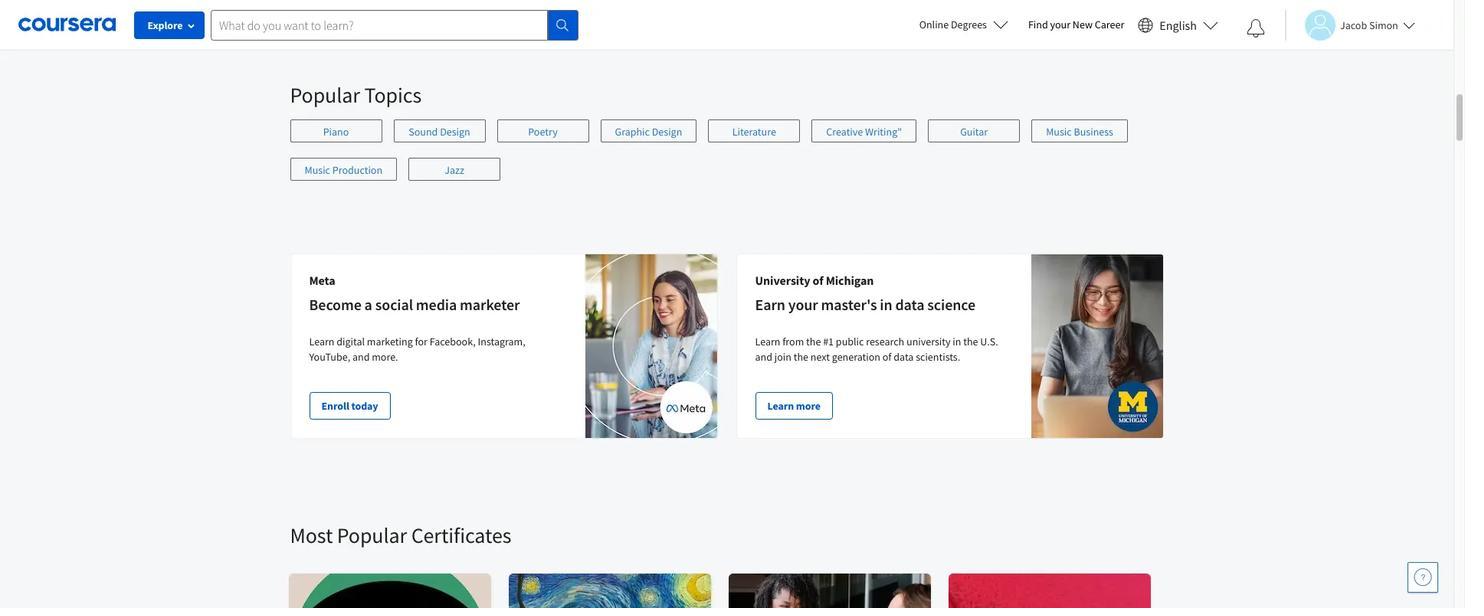 Task type: vqa. For each thing, say whether or not it's contained in the screenshot.
the managerial at the left of page
no



Task type: locate. For each thing, give the bounding box(es) containing it.
university of michigan earn your master's in data science
[[755, 273, 976, 314]]

learn
[[309, 335, 335, 349], [755, 335, 781, 349], [768, 399, 794, 413]]

2 design from the left
[[652, 125, 682, 139]]

your
[[1051, 18, 1071, 31], [789, 295, 818, 314]]

1 vertical spatial popular
[[337, 522, 407, 550]]

most popular certificates
[[290, 522, 512, 550]]

in up scientists.
[[953, 335, 962, 349]]

jazz
[[445, 163, 464, 177]]

design for graphic design
[[652, 125, 682, 139]]

online degrees
[[920, 18, 987, 31]]

music left production
[[305, 163, 330, 177]]

0 vertical spatial of
[[813, 273, 824, 288]]

from
[[783, 335, 804, 349]]

sound design
[[409, 125, 470, 139]]

0 vertical spatial data
[[896, 295, 925, 314]]

1 vertical spatial music
[[305, 163, 330, 177]]

0 vertical spatial in
[[880, 295, 893, 314]]

0 horizontal spatial design
[[440, 125, 470, 139]]

1 horizontal spatial your
[[1051, 18, 1071, 31]]

learn inside learn digital marketing for facebook, instagram, youtube, and more.
[[309, 335, 335, 349]]

of inside learn from the #1 public research university in the u.s. and join the next generation of data scientists.
[[883, 350, 892, 364]]

creative
[[827, 125, 863, 139]]

michigan
[[826, 273, 874, 288]]

of down research
[[883, 350, 892, 364]]

digital
[[337, 335, 365, 349]]

1 horizontal spatial design
[[652, 125, 682, 139]]

2 and from the left
[[755, 350, 773, 364]]

certificates
[[411, 522, 512, 550]]

in inside learn from the #1 public research university in the u.s. and join the next generation of data scientists.
[[953, 335, 962, 349]]

learn inside learn from the #1 public research university in the u.s. and join the next generation of data scientists.
[[755, 335, 781, 349]]

0 horizontal spatial of
[[813, 273, 824, 288]]

design right sound
[[440, 125, 470, 139]]

music
[[1046, 125, 1072, 139], [305, 163, 330, 177]]

in
[[880, 295, 893, 314], [953, 335, 962, 349]]

1 and from the left
[[353, 350, 370, 364]]

marketer
[[460, 295, 520, 314]]

design
[[440, 125, 470, 139], [652, 125, 682, 139]]

data inside university of michigan earn your master's in data science
[[896, 295, 925, 314]]

of
[[813, 273, 824, 288], [883, 350, 892, 364]]

list
[[290, 32, 1152, 49], [290, 120, 1164, 196]]

popular
[[290, 81, 360, 109], [337, 522, 407, 550]]

master's
[[821, 295, 877, 314]]

1 horizontal spatial music
[[1046, 125, 1072, 139]]

social
[[375, 295, 413, 314]]

music inside "link"
[[305, 163, 330, 177]]

degrees
[[951, 18, 987, 31]]

1 horizontal spatial in
[[953, 335, 962, 349]]

guitar
[[961, 125, 988, 139]]

marketing
[[367, 335, 413, 349]]

What do you want to learn? text field
[[211, 10, 548, 40]]

1 horizontal spatial of
[[883, 350, 892, 364]]

business
[[1074, 125, 1114, 139]]

creative writing specialization by wesleyan university, image
[[949, 574, 1152, 609]]

and inside learn digital marketing for facebook, instagram, youtube, and more.
[[353, 350, 370, 364]]

join
[[775, 350, 792, 364]]

0 horizontal spatial your
[[789, 295, 818, 314]]

and down digital
[[353, 350, 370, 364]]

topics
[[364, 81, 422, 109]]

sound
[[409, 125, 438, 139]]

0 vertical spatial popular
[[290, 81, 360, 109]]

0 horizontal spatial in
[[880, 295, 893, 314]]

u.s.
[[981, 335, 999, 349]]

foundations of user experience (ux) design course by google, image
[[729, 574, 932, 609]]

data
[[896, 295, 925, 314], [894, 350, 914, 364]]

0 vertical spatial music
[[1046, 125, 1072, 139]]

1 vertical spatial data
[[894, 350, 914, 364]]

None search field
[[211, 10, 579, 40]]

university
[[907, 335, 951, 349]]

production
[[333, 163, 383, 177]]

english button
[[1132, 0, 1225, 50]]

career
[[1095, 18, 1125, 31]]

list containing piano
[[290, 120, 1164, 196]]

learn up youtube,
[[309, 335, 335, 349]]

literature link
[[709, 120, 801, 143]]

2 list from the top
[[290, 120, 1164, 196]]

your down university
[[789, 295, 818, 314]]

data down research
[[894, 350, 914, 364]]

1 vertical spatial your
[[789, 295, 818, 314]]

music inside "link"
[[1046, 125, 1072, 139]]

0 horizontal spatial and
[[353, 350, 370, 364]]

1 vertical spatial in
[[953, 335, 962, 349]]

facebook,
[[430, 335, 476, 349]]

more.
[[372, 350, 398, 364]]

find your new career
[[1029, 18, 1125, 31]]

help center image
[[1414, 569, 1433, 587]]

music business link
[[1032, 120, 1128, 143]]

design right graphic
[[652, 125, 682, 139]]

and left join in the bottom right of the page
[[755, 350, 773, 364]]

data left the science
[[896, 295, 925, 314]]

your right "find"
[[1051, 18, 1071, 31]]

data inside learn from the #1 public research university in the u.s. and join the next generation of data scientists.
[[894, 350, 914, 364]]

1 design from the left
[[440, 125, 470, 139]]

learn up join in the bottom right of the page
[[755, 335, 781, 349]]

learn for become a social media marketer
[[309, 335, 335, 349]]

1 horizontal spatial and
[[755, 350, 773, 364]]

popular up piano link
[[290, 81, 360, 109]]

0 horizontal spatial music
[[305, 163, 330, 177]]

explore
[[148, 18, 183, 32]]

music left business
[[1046, 125, 1072, 139]]

music for music production
[[305, 163, 330, 177]]

writing"
[[865, 125, 902, 139]]

meta
[[309, 273, 335, 288]]

the
[[806, 335, 821, 349], [964, 335, 979, 349], [794, 350, 809, 364]]

media
[[416, 295, 457, 314]]

graphic design specialization by california institute of the arts, image
[[289, 574, 492, 609]]

1 vertical spatial list
[[290, 120, 1164, 196]]

of left michigan
[[813, 273, 824, 288]]

design for sound design
[[440, 125, 470, 139]]

and
[[353, 350, 370, 364], [755, 350, 773, 364]]

0 vertical spatial list
[[290, 32, 1152, 49]]

popular up graphic design specialization by california institute of the arts, image
[[337, 522, 407, 550]]

in right master's
[[880, 295, 893, 314]]

your inside university of michigan earn your master's in data science
[[789, 295, 818, 314]]

1 vertical spatial of
[[883, 350, 892, 364]]

poetry
[[528, 125, 558, 139]]

music production link
[[290, 158, 397, 181]]

#1
[[823, 335, 834, 349]]



Task type: describe. For each thing, give the bounding box(es) containing it.
online
[[920, 18, 949, 31]]

graphic design
[[615, 125, 682, 139]]

show notifications image
[[1247, 19, 1266, 38]]

next
[[811, 350, 830, 364]]

jacob
[[1341, 18, 1368, 32]]

in inside university of michigan earn your master's in data science
[[880, 295, 893, 314]]

online degrees button
[[907, 8, 1021, 41]]

earn your master's in data science link
[[755, 295, 976, 314]]

jacob simon button
[[1285, 10, 1416, 40]]

enroll today link
[[309, 392, 391, 420]]

the left u.s.
[[964, 335, 979, 349]]

0 vertical spatial your
[[1051, 18, 1071, 31]]

simon
[[1370, 18, 1399, 32]]

piano
[[323, 125, 349, 139]]

coursera image
[[18, 12, 116, 37]]

find your new career link
[[1021, 15, 1132, 34]]

and inside learn from the #1 public research university in the u.s. and join the next generation of data scientists.
[[755, 350, 773, 364]]

scientists.
[[916, 350, 961, 364]]

science
[[928, 295, 976, 314]]

meta become a social media marketer
[[309, 273, 520, 314]]

explore button
[[134, 11, 205, 39]]

english
[[1160, 17, 1197, 33]]

popular topics
[[290, 81, 422, 109]]

of inside university of michigan earn your master's in data science
[[813, 273, 824, 288]]

find
[[1029, 18, 1048, 31]]

sound design link
[[394, 120, 486, 143]]

chevron down image
[[59, 23, 70, 34]]

youtube,
[[309, 350, 350, 364]]

become a social media marketer link
[[309, 295, 520, 314]]

learn from the #1 public research university in the u.s. and join the next generation of data scientists.
[[755, 335, 999, 364]]

creative writing" link
[[812, 120, 917, 143]]

piano link
[[290, 120, 382, 143]]

today
[[351, 399, 378, 413]]

learn left more
[[768, 399, 794, 413]]

guitar link
[[928, 120, 1020, 143]]

enroll today
[[322, 399, 378, 413]]

public
[[836, 335, 864, 349]]

for
[[415, 335, 428, 349]]

graphic
[[615, 125, 650, 139]]

learn more link
[[755, 392, 833, 420]]

a
[[365, 295, 372, 314]]

new
[[1073, 18, 1093, 31]]

most
[[290, 522, 333, 550]]

jacob simon
[[1341, 18, 1399, 32]]

graphic design link
[[601, 120, 697, 143]]

the left the #1
[[806, 335, 821, 349]]

creative writing"
[[827, 125, 902, 139]]

music production
[[305, 163, 383, 177]]

learn digital marketing for facebook, instagram, youtube, and more.
[[309, 335, 526, 364]]

university
[[755, 273, 811, 288]]

become
[[309, 295, 362, 314]]

enroll
[[322, 399, 349, 413]]

instagram,
[[478, 335, 526, 349]]

poetry link
[[497, 120, 589, 143]]

music business
[[1046, 125, 1114, 139]]

1 list from the top
[[290, 32, 1152, 49]]

modern and contemporary art and design specialization by the museum of modern art, image
[[509, 574, 712, 609]]

the down from
[[794, 350, 809, 364]]

learn for earn your master's in data science
[[755, 335, 781, 349]]

jazz link
[[409, 158, 501, 181]]

literature
[[733, 125, 776, 139]]

music for music business
[[1046, 125, 1072, 139]]

most popular certificates carousel element
[[282, 476, 1466, 609]]

more
[[796, 399, 821, 413]]

research
[[866, 335, 905, 349]]

learn more
[[768, 399, 821, 413]]

earn
[[755, 295, 786, 314]]

generation
[[832, 350, 881, 364]]



